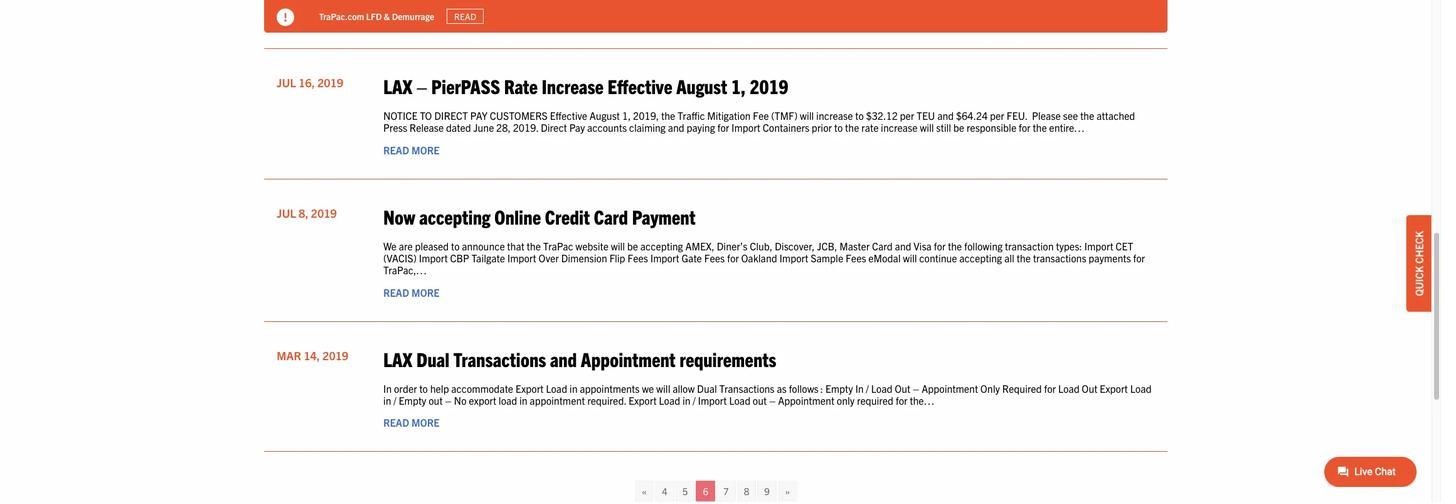 Task type: describe. For each thing, give the bounding box(es) containing it.
quick check link
[[1407, 215, 1432, 312]]

:
[[821, 382, 824, 395]]

2019 for lax – pierpass rate increase effective august 1, 2019
[[318, 75, 344, 90]]

club,
[[750, 240, 773, 252]]

over
[[539, 252, 559, 264]]

and right teu
[[938, 109, 954, 122]]

1 out from the left
[[895, 382, 911, 395]]

import left sample
[[780, 252, 809, 264]]

emodal
[[869, 252, 901, 264]]

august for 2019,
[[590, 109, 620, 122]]

0 horizontal spatial dual
[[417, 346, 450, 371]]

5
[[683, 485, 688, 497]]

demurrage
[[392, 10, 435, 22]]

cbp
[[450, 252, 469, 264]]

2 out from the left
[[1082, 382, 1098, 395]]

dimension
[[561, 252, 607, 264]]

amex,
[[686, 240, 715, 252]]

read right demurrage
[[455, 11, 477, 22]]

rate
[[504, 73, 538, 98]]

jcb,
[[817, 240, 838, 252]]

8 link
[[737, 481, 757, 501]]

import left over
[[508, 252, 537, 264]]

read link
[[447, 9, 484, 24]]

(vacis)
[[384, 252, 417, 264]]

import left cet
[[1085, 240, 1114, 252]]

required
[[1003, 382, 1042, 395]]

will right "website"
[[611, 240, 625, 252]]

read for –
[[384, 143, 409, 156]]

dual inside in order to help accommodate export load in appointments we will allow dual transactions as follows : empty in / load out – appointment only required for load out export load in / empty out – no export load in appointment required. export load in / import load out – appointment only required for the…
[[697, 382, 717, 395]]

notice to direct pay customers effective august 1, 2019, the traffic mitigation fee (tmf) will increase to $32.12 per teu and $64.24 per feu.  please see the attached press release dated june 28, 2019. direct pay accounts claiming and paying for import containers prior to the rate increase will still be responsible for the entire…
[[384, 109, 1136, 134]]

2 per from the left
[[990, 109, 1005, 122]]

3 fees from the left
[[846, 252, 867, 264]]

» link
[[778, 481, 797, 501]]

accommodate
[[451, 382, 514, 395]]

we
[[384, 240, 397, 252]]

read more for –
[[384, 143, 440, 156]]

0 horizontal spatial empty
[[399, 394, 427, 407]]

4 link
[[655, 481, 675, 501]]

quick
[[1414, 266, 1426, 296]]

0 horizontal spatial export
[[516, 382, 544, 395]]

1, for 2019,
[[622, 109, 631, 122]]

– left as at the bottom of page
[[769, 394, 776, 407]]

28,
[[497, 121, 511, 134]]

see
[[1064, 109, 1078, 122]]

– right 'required'
[[913, 382, 920, 395]]

1, for 2019
[[732, 73, 746, 98]]

payment
[[632, 204, 696, 228]]

be inside 'notice to direct pay customers effective august 1, 2019, the traffic mitigation fee (tmf) will increase to $32.12 per teu and $64.24 per feu.  please see the attached press release dated june 28, 2019. direct pay accounts claiming and paying for import containers prior to the rate increase will still be responsible for the entire…'
[[954, 121, 965, 134]]

in down lax dual transactions and appointment requirements
[[570, 382, 578, 395]]

lfd
[[367, 10, 382, 22]]

1 horizontal spatial appointment
[[778, 394, 835, 407]]

requirements
[[680, 346, 777, 371]]

0 horizontal spatial increase
[[817, 109, 853, 122]]

pleased
[[415, 240, 449, 252]]

only
[[981, 382, 1000, 395]]

for right required
[[1045, 382, 1056, 395]]

read more link for dual
[[384, 416, 440, 429]]

16,
[[299, 75, 315, 90]]

read for accepting
[[384, 286, 409, 298]]

required
[[857, 394, 894, 407]]

pay
[[570, 121, 585, 134]]

the…
[[910, 394, 935, 407]]

transactions
[[1034, 252, 1087, 264]]

card inside we are pleased to announce that the trapac website will be accepting amex, diner's club, discover, jcb, master card and visa for the following transaction types: import cet (vacis) import cbp tailgate import over dimension flip fees import gate fees for oakland import sample fees emodal will continue accepting all the transactions payments for trapac,…
[[872, 240, 893, 252]]

to
[[420, 109, 432, 122]]

trapac
[[543, 240, 573, 252]]

for left please
[[1019, 121, 1031, 134]]

14,
[[304, 348, 320, 363]]

in order to help accommodate export load in appointments we will allow dual transactions as follows : empty in / load out – appointment only required for load out export load in / empty out – no export load in appointment required. export load in / import load out – appointment only required for the…
[[384, 382, 1152, 407]]

2019 for lax dual transactions and appointment requirements
[[323, 348, 349, 363]]

gate
[[682, 252, 702, 264]]

import left the cbp
[[419, 252, 448, 264]]

5 link
[[676, 481, 695, 501]]

and left paying in the top left of the page
[[668, 121, 685, 134]]

– inside article
[[417, 73, 428, 98]]

trapac.com
[[319, 10, 365, 22]]

help
[[430, 382, 449, 395]]

cet
[[1116, 240, 1134, 252]]

2 horizontal spatial export
[[1100, 382, 1128, 395]]

as
[[777, 382, 787, 395]]

be inside we are pleased to announce that the trapac website will be accepting amex, diner's club, discover, jcb, master card and visa for the following transaction types: import cet (vacis) import cbp tailgate import over dimension flip fees import gate fees for oakland import sample fees emodal will continue accepting all the transactions payments for trapac,…
[[628, 240, 638, 252]]

direct
[[541, 121, 567, 134]]

»
[[785, 485, 790, 497]]

discover,
[[775, 240, 815, 252]]

june
[[474, 121, 494, 134]]

website
[[576, 240, 609, 252]]

transactions inside in order to help accommodate export load in appointments we will allow dual transactions as follows : empty in / load out – appointment only required for load out export load in / empty out – no export load in appointment required. export load in / import load out – appointment only required for the…
[[720, 382, 775, 395]]

lax – pierpass rate increase effective august 1, 2019
[[384, 73, 789, 98]]

jul 8, 2019
[[277, 206, 337, 220]]

import inside in order to help accommodate export load in appointments we will allow dual transactions as follows : empty in / load out – appointment only required for load out export load in / empty out – no export load in appointment required. export load in / import load out – appointment only required for the…
[[698, 394, 727, 407]]

in right load at left bottom
[[520, 394, 528, 407]]

1 in from the left
[[384, 382, 392, 395]]

more inside article
[[412, 13, 440, 26]]

to inside in order to help accommodate export load in appointments we will allow dual transactions as follows : empty in / load out – appointment only required for load out export load in / empty out – no export load in appointment required. export load in / import load out – appointment only required for the…
[[420, 382, 428, 395]]

lax for lax – pierpass rate increase effective august 1, 2019
[[384, 73, 413, 98]]

accounts
[[588, 121, 627, 134]]

6
[[703, 485, 709, 497]]

read more article
[[264, 0, 1168, 49]]

&
[[384, 10, 390, 22]]

2 horizontal spatial appointment
[[922, 382, 979, 395]]

for right paying in the top left of the page
[[718, 121, 730, 134]]

read for dual
[[384, 416, 409, 429]]

to right prior
[[835, 121, 843, 134]]

$32.12
[[866, 109, 898, 122]]

for right payments
[[1134, 252, 1146, 264]]

8
[[744, 485, 750, 497]]

0 horizontal spatial appointment
[[581, 346, 676, 371]]

august for 2019
[[677, 73, 728, 98]]

« link
[[635, 481, 654, 501]]

1 horizontal spatial accepting
[[641, 240, 683, 252]]

types:
[[1057, 240, 1083, 252]]

will inside in order to help accommodate export load in appointments we will allow dual transactions as follows : empty in / load out – appointment only required for load out export load in / empty out – no export load in appointment required. export load in / import load out – appointment only required for the…
[[657, 382, 671, 395]]

mitigation
[[708, 109, 751, 122]]

read more link for accepting
[[384, 286, 440, 298]]

$64.24
[[957, 109, 988, 122]]

jul for lax – pierpass rate increase effective august 1, 2019
[[277, 75, 296, 90]]

and inside we are pleased to announce that the trapac website will be accepting amex, diner's club, discover, jcb, master card and visa for the following transaction types: import cet (vacis) import cbp tailgate import over dimension flip fees import gate fees for oakland import sample fees emodal will continue accepting all the transactions payments for trapac,…
[[895, 240, 912, 252]]

2 fees from the left
[[705, 252, 725, 264]]

appointments
[[580, 382, 640, 395]]

0 vertical spatial transactions
[[454, 346, 546, 371]]

1 fees from the left
[[628, 252, 648, 264]]

diner's
[[717, 240, 748, 252]]

read more for dual
[[384, 416, 440, 429]]

order
[[394, 382, 417, 395]]

are
[[399, 240, 413, 252]]

pay
[[471, 109, 488, 122]]

now accepting online credit card payment
[[384, 204, 696, 228]]

mar
[[277, 348, 301, 363]]

tailgate
[[472, 252, 505, 264]]

read more link inside read more article
[[384, 13, 440, 26]]

continue
[[920, 252, 958, 264]]

mar 14, 2019
[[277, 348, 349, 363]]

1 out from the left
[[429, 394, 443, 407]]

please
[[1033, 109, 1061, 122]]

will left still
[[920, 121, 934, 134]]

containers
[[763, 121, 810, 134]]

trapac,…
[[384, 264, 427, 276]]

1 horizontal spatial empty
[[826, 382, 853, 395]]

effective for customers
[[550, 109, 588, 122]]

trapac.com lfd & demurrage
[[319, 10, 435, 22]]



Task type: locate. For each thing, give the bounding box(es) containing it.
4 read more link from the top
[[384, 416, 440, 429]]

2 horizontal spatial accepting
[[960, 252, 1003, 264]]

read inside lax dual transactions and appointment requirements article
[[384, 416, 409, 429]]

and inside article
[[550, 346, 577, 371]]

jul 16, 2019
[[277, 75, 344, 90]]

0 vertical spatial august
[[677, 73, 728, 98]]

2019 right the 16,
[[318, 75, 344, 90]]

effective up 2019,
[[608, 73, 673, 98]]

accepting left all on the bottom right
[[960, 252, 1003, 264]]

fees right gate
[[705, 252, 725, 264]]

read more right lfd
[[384, 13, 440, 26]]

required.
[[588, 394, 627, 407]]

card right master
[[872, 240, 893, 252]]

out left as at the bottom of page
[[753, 394, 767, 407]]

2019.
[[513, 121, 539, 134]]

be right still
[[954, 121, 965, 134]]

1 horizontal spatial export
[[629, 394, 657, 407]]

notice
[[384, 109, 418, 122]]

will right we
[[657, 382, 671, 395]]

per right $64.24 at the right top
[[990, 109, 1005, 122]]

quick check
[[1414, 231, 1426, 296]]

2 lax from the top
[[384, 346, 413, 371]]

9 link
[[758, 481, 777, 501]]

0 horizontal spatial out
[[429, 394, 443, 407]]

august up traffic
[[677, 73, 728, 98]]

jul left 8, on the left
[[277, 206, 296, 220]]

be right 'flip'
[[628, 240, 638, 252]]

increase left the 'rate'
[[817, 109, 853, 122]]

dual up help
[[417, 346, 450, 371]]

attached
[[1097, 109, 1136, 122]]

traffic
[[678, 109, 705, 122]]

2 more from the top
[[412, 143, 440, 156]]

now
[[384, 204, 415, 228]]

dual right allow
[[697, 382, 717, 395]]

2 read more link from the top
[[384, 143, 440, 156]]

read more link right lfd
[[384, 13, 440, 26]]

read more inside read more article
[[384, 13, 440, 26]]

0 vertical spatial lax
[[384, 73, 413, 98]]

august inside 'notice to direct pay customers effective august 1, 2019, the traffic mitigation fee (tmf) will increase to $32.12 per teu and $64.24 per feu.  please see the attached press release dated june 28, 2019. direct pay accounts claiming and paying for import containers prior to the rate increase will still be responsible for the entire…'
[[590, 109, 620, 122]]

1 vertical spatial jul
[[277, 206, 296, 220]]

more down "trapac,…"
[[412, 286, 440, 298]]

card up "website"
[[594, 204, 628, 228]]

1 horizontal spatial increase
[[881, 121, 918, 134]]

2 horizontal spatial fees
[[846, 252, 867, 264]]

payments
[[1089, 252, 1131, 264]]

1 horizontal spatial out
[[753, 394, 767, 407]]

0 vertical spatial jul
[[277, 75, 296, 90]]

fee
[[753, 109, 769, 122]]

online
[[495, 204, 541, 228]]

1 jul from the top
[[277, 75, 296, 90]]

fees right 'flip'
[[628, 252, 648, 264]]

read more link down "trapac,…"
[[384, 286, 440, 298]]

1 read more from the top
[[384, 13, 440, 26]]

will right emodal
[[903, 252, 917, 264]]

2 jul from the top
[[277, 206, 296, 220]]

0 horizontal spatial august
[[590, 109, 620, 122]]

teu
[[917, 109, 936, 122]]

lax – pierpass rate increase effective august 1, 2019 article
[[264, 62, 1168, 179]]

0 horizontal spatial 1,
[[622, 109, 631, 122]]

the right 2019,
[[662, 109, 676, 122]]

august
[[677, 73, 728, 98], [590, 109, 620, 122]]

2019 inside lax dual transactions and appointment requirements article
[[323, 348, 349, 363]]

2019 up "fee"
[[750, 73, 789, 98]]

customers
[[490, 109, 548, 122]]

in right only
[[856, 382, 864, 395]]

empty right :
[[826, 382, 853, 395]]

2019 for now accepting online credit card payment
[[311, 206, 337, 220]]

2 horizontal spatial /
[[866, 382, 869, 395]]

more inside lax – pierpass rate increase effective august 1, 2019 article
[[412, 143, 440, 156]]

1, left 2019,
[[622, 109, 631, 122]]

0 vertical spatial card
[[594, 204, 628, 228]]

0 horizontal spatial effective
[[550, 109, 588, 122]]

/
[[866, 382, 869, 395], [394, 394, 397, 407], [693, 394, 696, 407]]

1 read more link from the top
[[384, 13, 440, 26]]

prior
[[812, 121, 832, 134]]

appointment
[[530, 394, 585, 407]]

1 lax from the top
[[384, 73, 413, 98]]

lax dual transactions and appointment requirements article
[[264, 334, 1168, 452]]

0 vertical spatial effective
[[608, 73, 673, 98]]

more inside lax dual transactions and appointment requirements article
[[412, 416, 440, 429]]

1 vertical spatial card
[[872, 240, 893, 252]]

to right pleased
[[451, 240, 460, 252]]

all
[[1005, 252, 1015, 264]]

increase
[[542, 73, 604, 98]]

lax dual transactions and appointment requirements
[[384, 346, 777, 371]]

read more
[[384, 13, 440, 26], [384, 143, 440, 156], [384, 286, 440, 298], [384, 416, 440, 429]]

load
[[499, 394, 517, 407]]

the right all on the bottom right
[[1017, 252, 1031, 264]]

1 horizontal spatial august
[[677, 73, 728, 98]]

for left oakland
[[727, 252, 739, 264]]

we
[[642, 382, 654, 395]]

1 vertical spatial 1,
[[622, 109, 631, 122]]

1 horizontal spatial fees
[[705, 252, 725, 264]]

rate
[[862, 121, 879, 134]]

0 vertical spatial 1,
[[732, 73, 746, 98]]

more inside now accepting online credit card payment article
[[412, 286, 440, 298]]

1 horizontal spatial effective
[[608, 73, 673, 98]]

3 read more link from the top
[[384, 286, 440, 298]]

more for accepting
[[412, 286, 440, 298]]

read more link inside lax dual transactions and appointment requirements article
[[384, 416, 440, 429]]

1 horizontal spatial be
[[954, 121, 965, 134]]

and left visa
[[895, 240, 912, 252]]

0 horizontal spatial fees
[[628, 252, 648, 264]]

read
[[455, 11, 477, 22], [384, 13, 409, 26], [384, 143, 409, 156], [384, 286, 409, 298], [384, 416, 409, 429]]

lax for lax dual transactions and appointment requirements
[[384, 346, 413, 371]]

read more down the order on the bottom left
[[384, 416, 440, 429]]

that
[[507, 240, 525, 252]]

accepting up pleased
[[419, 204, 491, 228]]

read more link for –
[[384, 143, 440, 156]]

2 in from the left
[[856, 382, 864, 395]]

transaction
[[1005, 240, 1054, 252]]

direct
[[434, 109, 468, 122]]

/ left help
[[394, 394, 397, 407]]

empty left help
[[399, 394, 427, 407]]

per left teu
[[900, 109, 915, 122]]

read more inside lax – pierpass rate increase effective august 1, 2019 article
[[384, 143, 440, 156]]

paying
[[687, 121, 715, 134]]

solid image
[[277, 9, 294, 26]]

lax up notice
[[384, 73, 413, 98]]

0 horizontal spatial be
[[628, 240, 638, 252]]

the left following at the right of the page
[[948, 240, 962, 252]]

only
[[837, 394, 855, 407]]

jul inside now accepting online credit card payment article
[[277, 206, 296, 220]]

4 read more from the top
[[384, 416, 440, 429]]

– up to
[[417, 73, 428, 98]]

1 vertical spatial transactions
[[720, 382, 775, 395]]

transactions left as at the bottom of page
[[720, 382, 775, 395]]

1 horizontal spatial transactions
[[720, 382, 775, 395]]

the left entire…
[[1033, 121, 1047, 134]]

to inside we are pleased to announce that the trapac website will be accepting amex, diner's club, discover, jcb, master card and visa for the following transaction types: import cet (vacis) import cbp tailgate import over dimension flip fees import gate fees for oakland import sample fees emodal will continue accepting all the transactions payments for trapac,…
[[451, 240, 460, 252]]

more right &
[[412, 13, 440, 26]]

1 horizontal spatial card
[[872, 240, 893, 252]]

more for dual
[[412, 416, 440, 429]]

0 horizontal spatial transactions
[[454, 346, 546, 371]]

effective inside 'notice to direct pay customers effective august 1, 2019, the traffic mitigation fee (tmf) will increase to $32.12 per teu and $64.24 per feu.  please see the attached press release dated june 28, 2019. direct pay accounts claiming and paying for import containers prior to the rate increase will still be responsible for the entire…'
[[550, 109, 588, 122]]

2019
[[750, 73, 789, 98], [318, 75, 344, 90], [311, 206, 337, 220], [323, 348, 349, 363]]

9
[[765, 485, 770, 497]]

read down "trapac,…"
[[384, 286, 409, 298]]

more down help
[[412, 416, 440, 429]]

fees left emodal
[[846, 252, 867, 264]]

2 out from the left
[[753, 394, 767, 407]]

allow
[[673, 382, 695, 395]]

3 more from the top
[[412, 286, 440, 298]]

for right visa
[[934, 240, 946, 252]]

dated
[[446, 121, 471, 134]]

1 more from the top
[[412, 13, 440, 26]]

credit
[[545, 204, 590, 228]]

entire…
[[1050, 121, 1085, 134]]

we are pleased to announce that the trapac website will be accepting amex, diner's club, discover, jcb, master card and visa for the following transaction types: import cet (vacis) import cbp tailgate import over dimension flip fees import gate fees for oakland import sample fees emodal will continue accepting all the transactions payments for trapac,…
[[384, 240, 1146, 276]]

8,
[[299, 206, 308, 220]]

/ right we
[[693, 394, 696, 407]]

1 vertical spatial lax
[[384, 346, 413, 371]]

lax up the order on the bottom left
[[384, 346, 413, 371]]

1 vertical spatial august
[[590, 109, 620, 122]]

the right that
[[527, 240, 541, 252]]

read more link down release
[[384, 143, 440, 156]]

– left the no
[[445, 394, 452, 407]]

1, inside 'notice to direct pay customers effective august 1, 2019, the traffic mitigation fee (tmf) will increase to $32.12 per teu and $64.24 per feu.  please see the attached press release dated june 28, 2019. direct pay accounts claiming and paying for import containers prior to the rate increase will still be responsible for the entire…'
[[622, 109, 631, 122]]

1 horizontal spatial dual
[[697, 382, 717, 395]]

read more down "trapac,…"
[[384, 286, 440, 298]]

0 horizontal spatial card
[[594, 204, 628, 228]]

master
[[840, 240, 870, 252]]

1 vertical spatial effective
[[550, 109, 588, 122]]

jul for now accepting online credit card payment
[[277, 206, 296, 220]]

in left the order on the bottom left
[[384, 394, 391, 407]]

following
[[965, 240, 1003, 252]]

1, up mitigation at top
[[732, 73, 746, 98]]

import
[[732, 121, 761, 134], [1085, 240, 1114, 252], [419, 252, 448, 264], [508, 252, 537, 264], [651, 252, 680, 264], [780, 252, 809, 264], [698, 394, 727, 407]]

1 horizontal spatial /
[[693, 394, 696, 407]]

read more inside now accepting online credit card payment article
[[384, 286, 440, 298]]

oakland
[[742, 252, 778, 264]]

read inside lax – pierpass rate increase effective august 1, 2019 article
[[384, 143, 409, 156]]

in
[[384, 382, 392, 395], [856, 382, 864, 395]]

0 horizontal spatial in
[[384, 382, 392, 395]]

0 horizontal spatial /
[[394, 394, 397, 407]]

jul inside lax – pierpass rate increase effective august 1, 2019 article
[[277, 75, 296, 90]]

0 horizontal spatial out
[[895, 382, 911, 395]]

out
[[895, 382, 911, 395], [1082, 382, 1098, 395]]

more for –
[[412, 143, 440, 156]]

increase
[[817, 109, 853, 122], [881, 121, 918, 134]]

transactions up accommodate
[[454, 346, 546, 371]]

2019,
[[633, 109, 659, 122]]

«
[[642, 485, 647, 497]]

read inside now accepting online credit card payment article
[[384, 286, 409, 298]]

1 horizontal spatial in
[[856, 382, 864, 395]]

accepting
[[419, 204, 491, 228], [641, 240, 683, 252], [960, 252, 1003, 264]]

transactions
[[454, 346, 546, 371], [720, 382, 775, 395]]

check
[[1414, 231, 1426, 264]]

2 read more from the top
[[384, 143, 440, 156]]

1 vertical spatial be
[[628, 240, 638, 252]]

visa
[[914, 240, 932, 252]]

0 horizontal spatial accepting
[[419, 204, 491, 228]]

and up appointment
[[550, 346, 577, 371]]

in right we
[[683, 394, 691, 407]]

1 per from the left
[[900, 109, 915, 122]]

still
[[937, 121, 952, 134]]

1 horizontal spatial per
[[990, 109, 1005, 122]]

effective down increase
[[550, 109, 588, 122]]

read more for accepting
[[384, 286, 440, 298]]

appointment
[[581, 346, 676, 371], [922, 382, 979, 395], [778, 394, 835, 407]]

out left the no
[[429, 394, 443, 407]]

follows
[[789, 382, 819, 395]]

export
[[469, 394, 497, 407]]

jul left the 16,
[[277, 75, 296, 90]]

press
[[384, 121, 407, 134]]

read down the order on the bottom left
[[384, 416, 409, 429]]

0 vertical spatial dual
[[417, 346, 450, 371]]

claiming
[[629, 121, 666, 134]]

0 horizontal spatial per
[[900, 109, 915, 122]]

0 vertical spatial be
[[954, 121, 965, 134]]

more
[[412, 13, 440, 26], [412, 143, 440, 156], [412, 286, 440, 298], [412, 416, 440, 429]]

effective for increase
[[608, 73, 673, 98]]

for left the…
[[896, 394, 908, 407]]

more down release
[[412, 143, 440, 156]]

the left the 'rate'
[[846, 121, 860, 134]]

2019 right 8, on the left
[[311, 206, 337, 220]]

read more inside lax dual transactions and appointment requirements article
[[384, 416, 440, 429]]

1 vertical spatial dual
[[697, 382, 717, 395]]

read more link inside now accepting online credit card payment article
[[384, 286, 440, 298]]

increase right the 'rate'
[[881, 121, 918, 134]]

read more down release
[[384, 143, 440, 156]]

now accepting online credit card payment article
[[264, 192, 1168, 322]]

import inside 'notice to direct pay customers effective august 1, 2019, the traffic mitigation fee (tmf) will increase to $32.12 per teu and $64.24 per feu.  please see the attached press release dated june 28, 2019. direct pay accounts claiming and paying for import containers prior to the rate increase will still be responsible for the entire…'
[[732, 121, 761, 134]]

to left help
[[420, 382, 428, 395]]

read more link inside lax – pierpass rate increase effective august 1, 2019 article
[[384, 143, 440, 156]]

for
[[718, 121, 730, 134], [1019, 121, 1031, 134], [934, 240, 946, 252], [727, 252, 739, 264], [1134, 252, 1146, 264], [1045, 382, 1056, 395], [896, 394, 908, 407]]

read more link down the order on the bottom left
[[384, 416, 440, 429]]

import left gate
[[651, 252, 680, 264]]

accepting down payment
[[641, 240, 683, 252]]

import left containers
[[732, 121, 761, 134]]

2019 inside now accepting online credit card payment article
[[311, 206, 337, 220]]

august right pay
[[590, 109, 620, 122]]

the right "see"
[[1081, 109, 1095, 122]]

read down press
[[384, 143, 409, 156]]

2019 right 14,
[[323, 348, 349, 363]]

read right lfd
[[384, 13, 409, 26]]

3 read more from the top
[[384, 286, 440, 298]]

1 horizontal spatial out
[[1082, 382, 1098, 395]]

to left $32.12
[[856, 109, 864, 122]]

read inside article
[[384, 13, 409, 26]]

1 horizontal spatial 1,
[[732, 73, 746, 98]]

(tmf)
[[772, 109, 798, 122]]

import right allow
[[698, 394, 727, 407]]

4 more from the top
[[412, 416, 440, 429]]

will
[[800, 109, 814, 122], [920, 121, 934, 134], [611, 240, 625, 252], [903, 252, 917, 264], [657, 382, 671, 395]]

lax
[[384, 73, 413, 98], [384, 346, 413, 371]]

/ right only
[[866, 382, 869, 395]]

no
[[454, 394, 467, 407]]

in left the order on the bottom left
[[384, 382, 392, 395]]

will right (tmf)
[[800, 109, 814, 122]]



Task type: vqa. For each thing, say whether or not it's contained in the screenshot.
SOLID icon to the left
no



